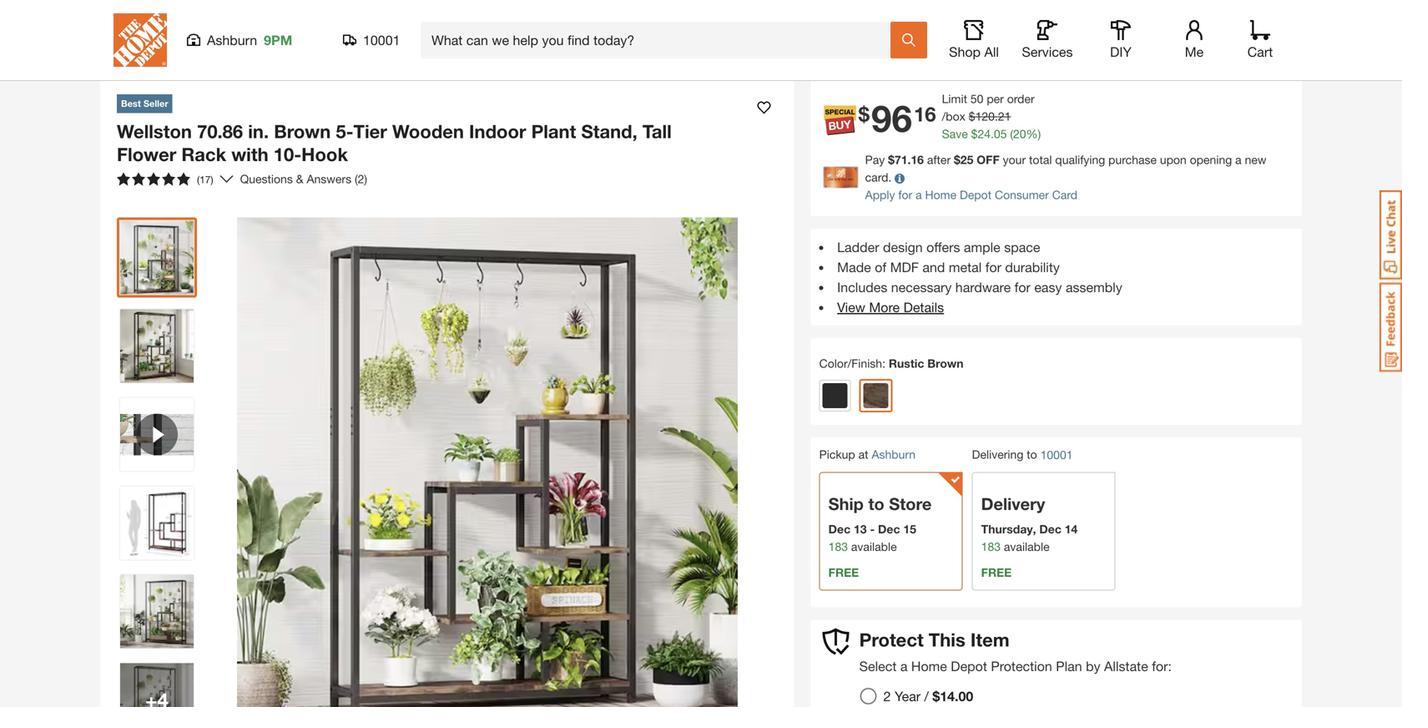 Task type: vqa. For each thing, say whether or not it's contained in the screenshot.
Apply Now image
yes



Task type: describe. For each thing, give the bounding box(es) containing it.
in.
[[248, 120, 269, 142]]

best
[[121, 98, 141, 109]]

a inside your total qualifying purchase upon opening a new card.
[[1236, 153, 1242, 167]]

(17) link
[[110, 166, 233, 192]]

/box
[[942, 109, 966, 123]]

0 vertical spatial home
[[926, 188, 957, 202]]

(17) button
[[110, 166, 220, 192]]

depot inside protect this item select a home depot protection plan by allstate for:
[[951, 658, 988, 674]]

0 vertical spatial depot
[[960, 188, 992, 202]]

jw0254gx
[[1116, 48, 1167, 59]]

20
[[1014, 127, 1027, 141]]

of
[[875, 259, 887, 275]]

rustic brown plant stands bb jw0254gx a0.3 image
[[120, 575, 194, 648]]

seller
[[144, 98, 168, 109]]

delivery thursday, dec 14 183 available
[[982, 494, 1078, 554]]

rustic brown image
[[864, 383, 889, 408]]

ladder design offers ample space made of mdf and metal for durability includes necessary hardware for easy assembly view more details
[[838, 239, 1123, 315]]

includes
[[838, 279, 888, 295]]

15
[[904, 522, 917, 536]]

this
[[929, 629, 966, 651]]

allstate
[[1105, 658, 1149, 674]]

rustic
[[889, 357, 925, 370]]

/ outdoors
[[131, 48, 198, 64]]

to for 10001
[[1027, 448, 1038, 461]]

(
[[1011, 127, 1014, 141]]

order
[[1008, 92, 1035, 106]]

shop all
[[949, 44, 999, 60]]

diy
[[1111, 44, 1132, 60]]

delivering
[[973, 448, 1024, 461]]

pickup
[[820, 448, 856, 461]]

a inside protect this item select a home depot protection plan by allstate for:
[[901, 658, 908, 674]]

after
[[928, 153, 951, 167]]

50
[[971, 92, 984, 106]]

to for store
[[869, 494, 885, 514]]

1 vertical spatial a
[[916, 188, 922, 202]]

05
[[994, 127, 1007, 141]]

70.86
[[197, 120, 243, 142]]

rustic brown plant stands bb jw0254gx 64.0 image
[[120, 221, 194, 294]]

purchase
[[1109, 153, 1157, 167]]

1 horizontal spatial /
[[925, 688, 929, 704]]

5-
[[336, 120, 354, 142]]

info image
[[895, 174, 905, 184]]

1 # from the left
[[994, 48, 1000, 59]]

card.
[[866, 170, 892, 184]]

(2)
[[355, 172, 367, 186]]

71.16
[[895, 153, 924, 167]]

card
[[1053, 188, 1078, 202]]

ashburn 9pm
[[207, 32, 292, 48]]

model
[[1060, 48, 1088, 59]]

rustic brown plant stands bb jw0254gx 40.2 image
[[120, 486, 194, 560]]

...
[[109, 51, 125, 64]]

feedback link image
[[1380, 282, 1403, 372]]

by
[[1086, 658, 1101, 674]]

questions & answers (2)
[[240, 172, 367, 186]]

ashburn button
[[872, 448, 916, 461]]

the home depot logo image
[[114, 13, 167, 67]]

thursday,
[[982, 522, 1037, 536]]

2 vertical spatial for
[[1015, 279, 1031, 295]]

durability
[[1006, 259, 1060, 275]]

apply for a home depot consumer card
[[866, 188, 1078, 202]]

10001 link
[[1041, 446, 1073, 464]]

321566046
[[1003, 48, 1053, 59]]

me button
[[1168, 20, 1222, 60]]

2 year / $14.00
[[884, 688, 974, 704]]

total
[[1030, 153, 1053, 167]]

view
[[838, 299, 866, 315]]

me
[[1185, 44, 1204, 60]]

outdoors link
[[142, 48, 198, 64]]

brown for rustic
[[928, 357, 964, 370]]

ladder
[[838, 239, 880, 255]]

$ 96 16
[[859, 96, 937, 140]]

5 stars image
[[117, 172, 190, 186]]

plant stands link
[[387, 48, 463, 64]]

upon
[[1161, 153, 1187, 167]]

$ right after
[[954, 153, 961, 167]]

your total qualifying purchase upon opening a new card.
[[866, 153, 1267, 184]]

apply
[[866, 188, 896, 202]]

consumer
[[995, 188, 1049, 202]]

new
[[1245, 153, 1267, 167]]

indoor
[[469, 120, 526, 142]]

assembly
[[1066, 279, 1123, 295]]

services
[[1022, 44, 1073, 60]]

easy
[[1035, 279, 1063, 295]]

save
[[942, 127, 968, 141]]

delivering to 10001
[[973, 448, 1073, 462]]

1 vertical spatial ashburn
[[872, 448, 916, 461]]

design
[[883, 239, 923, 255]]

2 # from the left
[[1090, 48, 1096, 59]]

hardware
[[956, 279, 1011, 295]]

made
[[838, 259, 872, 275]]

96
[[872, 96, 913, 140]]

details
[[904, 299, 945, 315]]



Task type: locate. For each thing, give the bounding box(es) containing it.
0 vertical spatial to
[[1027, 448, 1038, 461]]

brown
[[274, 120, 331, 142], [928, 357, 964, 370]]

1 available from the left
[[852, 540, 897, 554]]

0 horizontal spatial brown
[[274, 120, 331, 142]]

live chat image
[[1380, 190, 1403, 280]]

2 dec from the left
[[878, 522, 901, 536]]

0 vertical spatial brown
[[274, 120, 331, 142]]

2
[[884, 688, 891, 704]]

2 horizontal spatial #
[[1223, 48, 1229, 59]]

more
[[870, 299, 900, 315]]

ashburn left 9pm
[[207, 32, 257, 48]]

store left the sku
[[1174, 48, 1198, 59]]

for
[[899, 188, 913, 202], [986, 259, 1002, 275], [1015, 279, 1031, 295]]

plan
[[1057, 658, 1083, 674]]

$ inside $ 96 16
[[859, 102, 870, 126]]

0 vertical spatial a
[[1236, 153, 1242, 167]]

10001 button
[[343, 32, 401, 48]]

bb-
[[1099, 48, 1116, 59]]

0 vertical spatial plant
[[387, 48, 417, 64]]

0 horizontal spatial /
[[131, 50, 135, 63]]

3 dec from the left
[[1040, 522, 1062, 536]]

free for thursday,
[[982, 566, 1012, 579]]

limit
[[942, 92, 968, 106]]

24
[[978, 127, 991, 141]]

0 horizontal spatial for
[[899, 188, 913, 202]]

1 vertical spatial /
[[925, 688, 929, 704]]

What can we help you find today? search field
[[432, 23, 890, 58]]

ship
[[829, 494, 864, 514]]

1 horizontal spatial dec
[[878, 522, 901, 536]]

depot down 25
[[960, 188, 992, 202]]

2 available from the left
[[1004, 540, 1050, 554]]

10001 right delivering
[[1041, 448, 1073, 462]]

per
[[987, 92, 1004, 106]]

0 vertical spatial for
[[899, 188, 913, 202]]

cart
[[1248, 44, 1274, 60]]

wellston 70.86 in. brown 5-tier wooden indoor plant stand, tall flower rack with 10-hook
[[117, 120, 672, 165]]

diy button
[[1095, 20, 1148, 60]]

available down -
[[852, 540, 897, 554]]

apply for a home depot consumer card link
[[866, 188, 1078, 202]]

home up 2 year / $14.00
[[912, 658, 948, 674]]

1 horizontal spatial ashburn
[[872, 448, 916, 461]]

21
[[999, 109, 1012, 123]]

%)
[[1027, 127, 1041, 141]]

0 horizontal spatial #
[[994, 48, 1000, 59]]

1008163475
[[1232, 48, 1288, 59]]

/ right ...
[[131, 50, 135, 63]]

ashburn right at
[[872, 448, 916, 461]]

to left '10001' link in the right bottom of the page
[[1027, 448, 1038, 461]]

1 horizontal spatial brown
[[928, 357, 964, 370]]

protect this item select a home depot protection plan by allstate for:
[[860, 629, 1172, 674]]

183 down thursday,
[[982, 540, 1001, 554]]

&
[[296, 172, 304, 186]]

2 horizontal spatial for
[[1015, 279, 1031, 295]]

0 horizontal spatial ashburn
[[207, 32, 257, 48]]

black image
[[823, 383, 848, 408]]

$ down 50 on the top right
[[969, 109, 976, 123]]

rustic brown plant stands bb jw0254gx c3.4 image
[[120, 663, 194, 707]]

metal
[[949, 259, 982, 275]]

brown for in.
[[274, 120, 331, 142]]

store inside ship to store dec 13 - dec 15 183 available
[[889, 494, 932, 514]]

year
[[895, 688, 921, 704]]

1 vertical spatial brown
[[928, 357, 964, 370]]

brown right rustic
[[928, 357, 964, 370]]

home inside protect this item select a home depot protection plan by allstate for:
[[912, 658, 948, 674]]

0 vertical spatial .
[[995, 109, 999, 123]]

home down after
[[926, 188, 957, 202]]

stand,
[[582, 120, 638, 142]]

shop all button
[[948, 20, 1001, 60]]

1 horizontal spatial for
[[986, 259, 1002, 275]]

1 vertical spatial home
[[912, 658, 948, 674]]

0 horizontal spatial plant
[[387, 48, 417, 64]]

available inside ship to store dec 13 - dec 15 183 available
[[852, 540, 897, 554]]

13
[[854, 522, 867, 536]]

2 183 from the left
[[982, 540, 1001, 554]]

apply now image
[[824, 166, 866, 188]]

for up hardware
[[986, 259, 1002, 275]]

a left new
[[1236, 153, 1242, 167]]

dec inside delivery thursday, dec 14 183 available
[[1040, 522, 1062, 536]]

a
[[1236, 153, 1242, 167], [916, 188, 922, 202], [901, 658, 908, 674]]

dec
[[829, 522, 851, 536], [878, 522, 901, 536], [1040, 522, 1062, 536]]

questions
[[240, 172, 293, 186]]

rustic brown plant stands bb jw0254gx e1.1 image
[[120, 309, 194, 383]]

store
[[1174, 48, 1198, 59], [889, 494, 932, 514]]

to inside delivering to 10001
[[1027, 448, 1038, 461]]

for down "durability"
[[1015, 279, 1031, 295]]

0 horizontal spatial free
[[829, 566, 859, 579]]

0 vertical spatial 10001
[[363, 32, 400, 48]]

stands
[[421, 48, 463, 64]]

dec left 14
[[1040, 522, 1062, 536]]

1 vertical spatial depot
[[951, 658, 988, 674]]

10-
[[274, 143, 302, 165]]

6336190097112 image
[[120, 398, 194, 471]]

120
[[976, 109, 995, 123]]

best seller
[[121, 98, 168, 109]]

.
[[995, 109, 999, 123], [991, 127, 994, 141]]

sku
[[1200, 48, 1221, 59]]

0 horizontal spatial available
[[852, 540, 897, 554]]

1 vertical spatial store
[[889, 494, 932, 514]]

10001 inside delivering to 10001
[[1041, 448, 1073, 462]]

1 horizontal spatial 183
[[982, 540, 1001, 554]]

183 inside ship to store dec 13 - dec 15 183 available
[[829, 540, 848, 554]]

$ left 96 on the right top of page
[[859, 102, 870, 126]]

0 horizontal spatial store
[[889, 494, 932, 514]]

tier
[[354, 120, 387, 142]]

dec right -
[[878, 522, 901, 536]]

$ right pay
[[889, 153, 895, 167]]

0 vertical spatial /
[[131, 50, 135, 63]]

off
[[977, 153, 1000, 167]]

1 vertical spatial for
[[986, 259, 1002, 275]]

0 horizontal spatial a
[[901, 658, 908, 674]]

1 horizontal spatial #
[[1090, 48, 1096, 59]]

0 horizontal spatial dec
[[829, 522, 851, 536]]

1 vertical spatial plant
[[532, 120, 576, 142]]

pay $ 71.16 after $ 25 off
[[866, 153, 1000, 167]]

ship to store dec 13 - dec 15 183 available
[[829, 494, 932, 554]]

outdoors
[[142, 48, 198, 64]]

# right internet
[[994, 48, 1000, 59]]

# left bb-
[[1090, 48, 1096, 59]]

to inside ship to store dec 13 - dec 15 183 available
[[869, 494, 885, 514]]

0 horizontal spatial 183
[[829, 540, 848, 554]]

183 down ship
[[829, 540, 848, 554]]

plant left stands
[[387, 48, 417, 64]]

183 inside delivery thursday, dec 14 183 available
[[982, 540, 1001, 554]]

wooden
[[392, 120, 464, 142]]

delivery
[[982, 494, 1046, 514]]

offers
[[927, 239, 961, 255]]

0 vertical spatial ashburn
[[207, 32, 257, 48]]

available down thursday,
[[1004, 540, 1050, 554]]

limit 50 per order /box $ 120 . 21 save $ 24 . 05 ( 20 %)
[[942, 92, 1041, 141]]

2 vertical spatial a
[[901, 658, 908, 674]]

# right the sku
[[1223, 48, 1229, 59]]

pickup at ashburn
[[820, 448, 916, 461]]

9pm
[[264, 32, 292, 48]]

10001
[[363, 32, 400, 48], [1041, 448, 1073, 462]]

1 horizontal spatial free
[[982, 566, 1012, 579]]

tall
[[643, 120, 672, 142]]

brown up 10-
[[274, 120, 331, 142]]

2 horizontal spatial dec
[[1040, 522, 1062, 536]]

answers
[[307, 172, 352, 186]]

rack
[[182, 143, 226, 165]]

0 horizontal spatial 10001
[[363, 32, 400, 48]]

1 horizontal spatial plant
[[532, 120, 576, 142]]

$ right save
[[972, 127, 978, 141]]

1 horizontal spatial store
[[1174, 48, 1198, 59]]

14
[[1065, 522, 1078, 536]]

qualifying
[[1056, 153, 1106, 167]]

mdf
[[891, 259, 919, 275]]

1 183 from the left
[[829, 540, 848, 554]]

your
[[1003, 153, 1026, 167]]

available inside delivery thursday, dec 14 183 available
[[1004, 540, 1050, 554]]

services button
[[1021, 20, 1075, 60]]

opening
[[1190, 153, 1233, 167]]

plant stands
[[387, 48, 463, 64]]

and
[[923, 259, 946, 275]]

necessary
[[892, 279, 952, 295]]

ample
[[964, 239, 1001, 255]]

2 free from the left
[[982, 566, 1012, 579]]

1 vertical spatial to
[[869, 494, 885, 514]]

plant inside wellston 70.86 in. brown 5-tier wooden indoor plant stand, tall flower rack with 10-hook
[[532, 120, 576, 142]]

1 free from the left
[[829, 566, 859, 579]]

view more details link
[[838, 299, 945, 315]]

0 horizontal spatial to
[[869, 494, 885, 514]]

3 # from the left
[[1223, 48, 1229, 59]]

select
[[860, 658, 897, 674]]

0 vertical spatial store
[[1174, 48, 1198, 59]]

10001 inside "button"
[[363, 32, 400, 48]]

a right select
[[901, 658, 908, 674]]

a down "71.16"
[[916, 188, 922, 202]]

to up -
[[869, 494, 885, 514]]

1 vertical spatial 10001
[[1041, 448, 1073, 462]]

1 dec from the left
[[829, 522, 851, 536]]

1 horizontal spatial available
[[1004, 540, 1050, 554]]

color/finish
[[820, 357, 883, 370]]

. down per at the right
[[995, 109, 999, 123]]

25
[[961, 153, 974, 167]]

1 horizontal spatial .
[[995, 109, 999, 123]]

... button
[[109, 46, 125, 69]]

0 horizontal spatial .
[[991, 127, 994, 141]]

free down 13
[[829, 566, 859, 579]]

1 vertical spatial .
[[991, 127, 994, 141]]

space
[[1005, 239, 1041, 255]]

1 horizontal spatial to
[[1027, 448, 1038, 461]]

. down 120
[[991, 127, 994, 141]]

dec left 13
[[829, 522, 851, 536]]

for:
[[1153, 658, 1172, 674]]

brown inside wellston 70.86 in. brown 5-tier wooden indoor plant stand, tall flower rack with 10-hook
[[274, 120, 331, 142]]

shop
[[949, 44, 981, 60]]

16
[[914, 102, 937, 126]]

1 horizontal spatial a
[[916, 188, 922, 202]]

$
[[859, 102, 870, 126], [969, 109, 976, 123], [972, 127, 978, 141], [889, 153, 895, 167], [954, 153, 961, 167]]

free down thursday,
[[982, 566, 1012, 579]]

1 horizontal spatial 10001
[[1041, 448, 1073, 462]]

10001 left stands
[[363, 32, 400, 48]]

/ right 'year'
[[925, 688, 929, 704]]

/ inside / outdoors
[[131, 50, 135, 63]]

with
[[232, 143, 269, 165]]

depot down item in the bottom right of the page
[[951, 658, 988, 674]]

store up 15
[[889, 494, 932, 514]]

at
[[859, 448, 869, 461]]

plant left stand,
[[532, 120, 576, 142]]

2 horizontal spatial a
[[1236, 153, 1242, 167]]

free for to
[[829, 566, 859, 579]]

for down info image
[[899, 188, 913, 202]]



